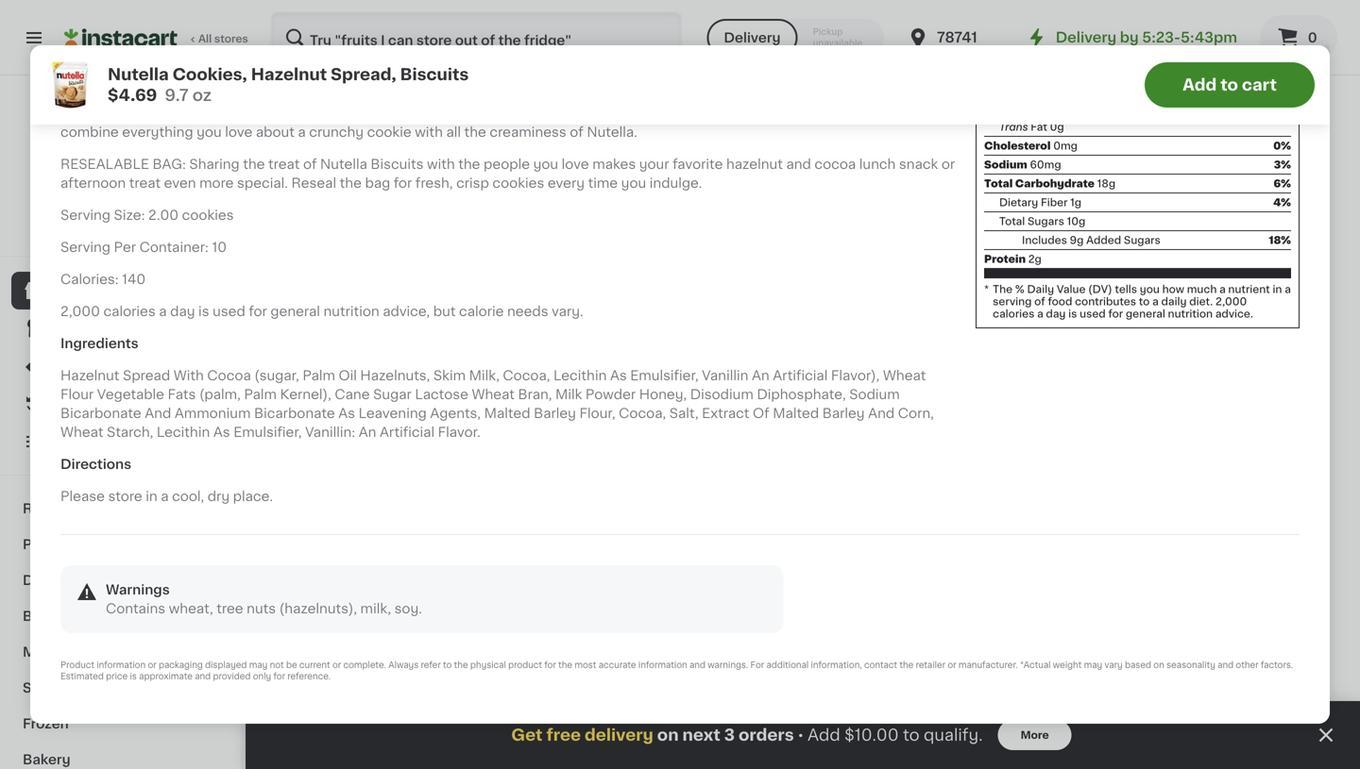 Task type: locate. For each thing, give the bounding box(es) containing it.
wheat down it
[[60, 426, 103, 439]]

h- for h-e-b 96/4 extra lean ground beef
[[459, 745, 476, 758]]

1 vertical spatial store
[[108, 490, 142, 503]]

buy left any
[[461, 30, 482, 41]]

1 vertical spatial daily
[[1027, 284, 1054, 295]]

of right taste on the left top of the page
[[339, 74, 352, 88]]

resealable
[[60, 158, 149, 171]]

0 horizontal spatial each
[[332, 719, 369, 734]]

0 horizontal spatial more
[[199, 177, 234, 190]]

nutella up 'honey,'
[[635, 367, 682, 380]]

snacks for snacks
[[283, 113, 360, 132]]

indulgent
[[396, 107, 459, 120]]

1 vertical spatial total
[[999, 216, 1025, 227]]

needs
[[507, 305, 548, 318]]

of inside * the % daily value (dv) tells you how much a nutrient in a serving of food contributes to a daily diet. 2,000 calories a day is used for general nutrition advice.
[[1034, 297, 1045, 307]]

2 (est.) from the left
[[543, 719, 583, 734]]

0 vertical spatial 140
[[1233, 26, 1291, 56]]

1 horizontal spatial cookies
[[493, 177, 544, 190]]

value
[[1057, 284, 1086, 295]]

specially
[[814, 56, 873, 69]]

0 horizontal spatial many in stock button
[[459, 0, 620, 22]]

9.7
[[165, 87, 189, 103]]

of inside resealable bag: sharing the treat of nutella biscuits with the people you love makes your favorite hazelnut and cocoa lunch snack or afternoon treat even more special. reseal the bag for fresh, crisp cookies every time you indulge.
[[303, 158, 317, 171]]

2 horizontal spatial each
[[502, 719, 539, 734]]

8 left 11
[[470, 720, 484, 740]]

1 horizontal spatial every
[[548, 177, 585, 190]]

every inside snacks for everyone: turn every break into an indulgent experience with the perfect snack for adults and kids. nutella biscuits combine everything you love about a crunchy cookie with all the creaminess of nutella.
[[267, 107, 304, 120]]

add up soy. on the bottom
[[401, 565, 429, 579]]

6 for $ 6 48 each (est.)
[[294, 720, 308, 740]]

service type group
[[707, 19, 884, 57]]

oz inside 'doritos tortilla chips, nacho cheese flavored, party size 14.5 oz'
[[308, 423, 320, 434]]

day up with
[[170, 305, 195, 318]]

bicarbonate up '14.5'
[[254, 407, 335, 420]]

delivery for delivery by 5:23-5:43pm
[[1056, 31, 1117, 44]]

daily inside * the % daily value (dv) tells you how much a nutrient in a serving of food contributes to a daily diet. 2,000 calories a day is used for general nutrition advice.
[[1027, 284, 1054, 295]]

1 vertical spatial hazelnut
[[60, 369, 119, 382]]

1 horizontal spatial may
[[1084, 662, 1103, 670]]

None search field
[[270, 11, 682, 64]]

serving up the calories:
[[60, 241, 110, 254]]

b for h-e-b 96/4 extra lean ground beef
[[490, 745, 499, 758]]

4 $ from the left
[[814, 721, 821, 731]]

1 (est.) from the left
[[373, 719, 413, 734]]

1 may from the left
[[249, 662, 268, 670]]

advice.
[[1216, 309, 1253, 319]]

0 horizontal spatial sodium
[[849, 388, 900, 401]]

instacart logo image
[[64, 26, 178, 49]]

day inside * the % daily value (dv) tells you how much a nutrient in a serving of food contributes to a daily diet. 2,000 calories a day is used for general nutrition advice.
[[1046, 309, 1066, 319]]

the inside indulge in deliciousness: nutella biscuits are made from a delicious recipe: a golden-baked, crunchy biscuit, specially crafted to hold a creamy heart with the unique taste of nutella.
[[227, 74, 249, 88]]

doritos tortilla chips, nacho cheese flavored, party size 14.5 oz
[[283, 367, 425, 434]]

5 $ from the left
[[990, 721, 997, 731]]

qualify.
[[924, 728, 983, 744]]

3%
[[1274, 160, 1291, 170]]

used up cocoa
[[213, 305, 245, 318]]

$ down seasonality
[[1166, 721, 1173, 731]]

serving for serving size: 2.00 cookies
[[60, 209, 110, 222]]

indulge
[[60, 56, 123, 69]]

and
[[145, 407, 171, 420], [868, 407, 895, 420]]

6 inside skinnypop popcorn skinnypack original 6 each
[[459, 404, 466, 415]]

vanillin:
[[305, 426, 355, 439]]

emulsifier, down flavored,
[[234, 426, 302, 439]]

nutella. inside indulge in deliciousness: nutella biscuits are made from a delicious recipe: a golden-baked, crunchy biscuit, specially crafted to hold a creamy heart with the unique taste of nutella.
[[356, 74, 406, 88]]

general down daily
[[1126, 309, 1165, 319]]

e- for h-e-b 85% lean grass fed ground beef
[[651, 745, 666, 758]]

nutella. down perfect
[[587, 126, 637, 139]]

buy for buy any 2, save $1
[[461, 30, 482, 41]]

product group containing 6
[[283, 549, 444, 770]]

total carbohydrate 18g
[[984, 179, 1116, 189]]

2 serving from the top
[[60, 241, 110, 254]]

1 horizontal spatial delivery
[[1056, 31, 1117, 44]]

& for snacks
[[75, 682, 86, 695]]

all stores
[[198, 34, 248, 44]]

buy it again link
[[11, 385, 230, 423]]

the up turn
[[227, 74, 249, 88]]

6 left 99
[[821, 720, 835, 740]]

140 up value*
[[1233, 26, 1291, 56]]

reseal
[[291, 177, 336, 190]]

e- for h-e-b 80/20 ground chuck
[[1003, 745, 1017, 758]]

biscuits up bag
[[371, 158, 424, 171]]

e- for h-e-b 96/4 extra lean ground beef
[[476, 745, 490, 758]]

wheat up little
[[883, 369, 926, 382]]

to down 78741
[[929, 56, 942, 69]]

crafted
[[877, 56, 925, 69]]

0%
[[1274, 141, 1291, 151]]

view more button
[[1117, 104, 1217, 141]]

snacks up frozen
[[23, 682, 72, 695]]

h- up fed
[[635, 745, 651, 758]]

treat up special. on the top
[[268, 158, 300, 171]]

2 horizontal spatial as
[[610, 369, 627, 382]]

about
[[256, 126, 295, 139]]

to inside treatment tracker modal dialog
[[903, 728, 920, 744]]

every up about
[[267, 107, 304, 120]]

wheat down milk,
[[472, 388, 515, 401]]

14.5
[[283, 423, 305, 434]]

2 19 from the left
[[1197, 721, 1208, 731]]

entenmann's entenmann's little bites blueberry muffins button
[[810, 172, 971, 436]]

nutella up "$4.69" at the left top of the page
[[108, 67, 169, 83]]

or right lunch
[[942, 158, 955, 171]]

to inside * the % daily value (dv) tells you how much a nutrient in a serving of food contributes to a daily diet. 2,000 calories a day is used for general nutrition advice.
[[1139, 297, 1150, 307]]

a right much
[[1220, 284, 1226, 295]]

per
[[114, 241, 136, 254]]

buy for buy it again
[[53, 398, 80, 411]]

nutella. inside snacks for everyone: turn every break into an indulgent experience with the perfect snack for adults and kids. nutella biscuits combine everything you love about a crunchy cookie with all the creaminess of nutella.
[[587, 126, 637, 139]]

(est.) up extra
[[543, 719, 583, 734]]

0 vertical spatial hazelnut
[[251, 67, 327, 83]]

see eligible items button
[[283, 47, 444, 79]]

$6.48 each (estimated) element
[[283, 718, 444, 742]]

of right creaminess
[[570, 126, 584, 139]]

delivery inside delivery by 5:23-5:43pm link
[[1056, 31, 1117, 44]]

with
[[196, 74, 224, 88], [540, 107, 568, 120], [415, 126, 443, 139], [427, 158, 455, 171]]

biscuits for indulge in deliciousness: nutella biscuits are made from a delicious recipe: a golden-baked, crunchy biscuit, specially crafted to hold a creamy heart with the unique taste of nutella.
[[314, 56, 367, 69]]

as down ammonium
[[213, 426, 230, 439]]

cookies, for nutella cookies, hazelnut spread, biscuits
[[685, 367, 743, 380]]

1 malted from the left
[[484, 407, 530, 420]]

0 vertical spatial every
[[267, 107, 304, 120]]

1 8 from the left
[[470, 720, 484, 740]]

total
[[984, 179, 1013, 189], [999, 216, 1025, 227]]

0 vertical spatial snacks
[[283, 113, 360, 132]]

add inside treatment tracker modal dialog
[[808, 728, 840, 744]]

1 horizontal spatial cookies,
[[685, 367, 743, 380]]

heart
[[158, 74, 193, 88]]

the left perfect
[[571, 107, 593, 120]]

2 vertical spatial as
[[213, 426, 230, 439]]

packaging
[[159, 662, 203, 670]]

lecithin up milk
[[554, 369, 607, 382]]

ground inside h-e-b 96/4 extra lean ground beef
[[459, 764, 509, 770]]

& inside "link"
[[75, 682, 86, 695]]

each inside skinnypop popcorn skinnypack original 6 each
[[469, 404, 495, 415]]

produce link
[[11, 527, 230, 563]]

19 inside $ 8 19
[[661, 721, 673, 731]]

nutrition
[[324, 305, 379, 318], [1168, 309, 1213, 319]]

1 vertical spatial serving
[[60, 241, 110, 254]]

biscuits up indulgent
[[400, 67, 469, 83]]

1 vertical spatial artificial
[[380, 426, 435, 439]]

malted down diphosphate,
[[773, 407, 819, 420]]

delivery left "by"
[[1056, 31, 1117, 44]]

0 horizontal spatial 8
[[470, 720, 484, 740]]

stock up save
[[523, 5, 552, 16]]

contributes
[[1075, 297, 1136, 307]]

spread, inside nutella cookies, hazelnut spread, biscuits $4.69 9.7 oz
[[331, 67, 396, 83]]

sodium down cholesterol
[[984, 160, 1028, 170]]

1 horizontal spatial each
[[469, 404, 495, 415]]

2 8 from the left
[[645, 720, 659, 740]]

2 malted from the left
[[773, 407, 819, 420]]

deals
[[53, 360, 92, 373]]

or
[[942, 158, 955, 171], [148, 662, 156, 670], [332, 662, 341, 670], [948, 662, 956, 670]]

many up any
[[478, 5, 508, 16]]

hazelnut inside nutella cookies, hazelnut spread, biscuits $4.69 9.7 oz
[[251, 67, 327, 83]]

1 vertical spatial sugars
[[1124, 235, 1161, 246]]

biscuits for nutella cookies, hazelnut spread, biscuits $4.69 9.7 oz
[[400, 67, 469, 83]]

vanillin
[[702, 369, 749, 382]]

b up size: at the left of page
[[131, 188, 141, 201]]

many for first many in stock button from left
[[478, 5, 508, 16]]

biscuit,
[[762, 56, 811, 69]]

price
[[106, 673, 128, 681]]

0 vertical spatial &
[[63, 574, 74, 588]]

serving for serving per container: 10
[[60, 241, 110, 254]]

more down sharing
[[199, 177, 234, 190]]

1 horizontal spatial crunchy
[[704, 56, 759, 69]]

by
[[1120, 31, 1139, 44]]

3 $ from the left
[[639, 721, 645, 731]]

with up fresh,
[[427, 158, 455, 171]]

$ for $ 6 99
[[814, 721, 821, 731]]

dairy
[[23, 574, 59, 588]]

b inside h-e-b 96/4 extra lean ground beef
[[490, 745, 499, 758]]

2,000 up advice.
[[1216, 297, 1247, 307]]

2 horizontal spatial stock
[[698, 5, 728, 16]]

snacks for snacks & candy
[[23, 682, 72, 695]]

0 horizontal spatial as
[[213, 426, 230, 439]]

% daily value* 11% 15% trans fat 0g
[[999, 65, 1291, 132]]

for up (sugar,
[[249, 305, 267, 318]]

0 horizontal spatial may
[[249, 662, 268, 670]]

0 vertical spatial serving
[[60, 209, 110, 222]]

many in stock up 2, on the top left of the page
[[478, 5, 552, 16]]

eligible
[[306, 66, 345, 77]]

add button up 10g
[[1068, 177, 1141, 211]]

0 vertical spatial cookies
[[493, 177, 544, 190]]

in left "cool,"
[[146, 490, 157, 503]]

1 vertical spatial every
[[548, 177, 585, 190]]

weight
[[1053, 662, 1082, 670]]

more button
[[998, 721, 1072, 751]]

$ 5 59
[[990, 720, 1026, 740]]

displayed
[[205, 662, 247, 670]]

snacks inside snacks & candy "link"
[[23, 682, 72, 695]]

b inside h-e-b 85% lean grass fed ground beef
[[666, 745, 675, 758]]

1 horizontal spatial lean
[[711, 745, 743, 758]]

biscuits inside nutella cookies, hazelnut spread, biscuits
[[635, 405, 688, 418]]

add button inside product group
[[365, 555, 438, 589]]

physical
[[470, 662, 506, 670]]

1 many in stock button from the left
[[459, 0, 620, 22]]

15.4
[[283, 5, 305, 16]]

0 horizontal spatial used
[[213, 305, 245, 318]]

0
[[1308, 31, 1317, 44]]

hazelnut inside hazelnut spread with cocoa (sugar, palm oil hazelnuts, skim milk, cocoa, lecithin as emulsifier, vanillin an artificial flavor), wheat flour vegetable fats (palm, palm kernel), cane sugar lactose wheat bran, milk powder honey, disodium diphosphate, sodium bicarbonate and ammonium bicarbonate as leavening agents, malted barley flour, cocoa, salt, extract of malted barley and corn, wheat starch, lecithin as emulsifier, vanillin: an artificial flavor.
[[60, 369, 119, 382]]

0 horizontal spatial malted
[[484, 407, 530, 420]]

1 $ from the left
[[287, 721, 294, 731]]

2 beef from the left
[[716, 764, 748, 770]]

many down the 15.4 oz
[[302, 24, 332, 35]]

1 vertical spatial &
[[61, 646, 72, 659]]

hazelnut for nutella cookies, hazelnut spread, biscuits
[[635, 386, 694, 399]]

to left daily
[[1139, 297, 1150, 307]]

product group
[[283, 0, 444, 79], [459, 0, 620, 60], [283, 172, 444, 436], [459, 172, 620, 417], [986, 172, 1147, 417], [1162, 172, 1322, 436], [283, 549, 444, 770], [459, 549, 620, 770], [635, 549, 795, 770]]

% up serving
[[1015, 284, 1025, 295]]

cholesterol 0mg
[[984, 141, 1078, 151]]

h- up higher than in-store prices
[[100, 188, 117, 201]]

and left the corn,
[[868, 407, 895, 420]]

0 horizontal spatial (est.)
[[373, 719, 413, 734]]

$ inside $ 15 19
[[1166, 721, 1173, 731]]

2 vertical spatial hazelnut
[[635, 386, 694, 399]]

2 horizontal spatial many
[[654, 5, 684, 16]]

vary
[[1105, 662, 1123, 670]]

0 horizontal spatial hazelnut
[[60, 369, 119, 382]]

ground inside h-e-b 85% lean grass fed ground beef
[[663, 764, 713, 770]]

1 vertical spatial 140
[[122, 273, 146, 286]]

1 vertical spatial crunchy
[[309, 126, 364, 139]]

the right 'all'
[[464, 126, 486, 139]]

powder
[[586, 388, 636, 401]]

2 barley from the left
[[822, 407, 865, 420]]

0 horizontal spatial 2,000
[[60, 305, 100, 318]]

1 horizontal spatial wheat
[[472, 388, 515, 401]]

0 vertical spatial %
[[1210, 65, 1220, 76]]

2 horizontal spatial wheat
[[883, 369, 926, 382]]

calories
[[103, 305, 156, 318], [993, 309, 1035, 319]]

1 horizontal spatial many
[[478, 5, 508, 16]]

99
[[837, 721, 851, 731]]

and inside resealable bag: sharing the treat of nutella biscuits with the people you love makes your favorite hazelnut and cocoa lunch snack or afternoon treat even more special. reseal the bag for fresh, crisp cookies every time you indulge.
[[786, 158, 811, 171]]

2 may from the left
[[1084, 662, 1103, 670]]

$ for $ 8 11
[[463, 721, 470, 731]]

carbohydrate
[[1015, 179, 1095, 189]]

0 vertical spatial cookies,
[[173, 67, 247, 83]]

delivery inside delivery button
[[724, 31, 781, 44]]

for left "adults"
[[692, 107, 710, 120]]

0 vertical spatial daily
[[1223, 65, 1252, 76]]

barley down original
[[534, 407, 576, 420]]

0 horizontal spatial treat
[[129, 177, 161, 190]]

2 vertical spatial oz
[[308, 423, 320, 434]]

1 horizontal spatial more
[[1160, 116, 1196, 129]]

see
[[283, 66, 304, 77]]

1 horizontal spatial day
[[1046, 309, 1066, 319]]

cocoa, up bran,
[[503, 369, 550, 382]]

in
[[126, 56, 141, 69]]

1 lean from the left
[[575, 745, 607, 758]]

$ inside $ 8 19
[[639, 721, 645, 731]]

0 horizontal spatial cocoa,
[[503, 369, 550, 382]]

cookies, inside nutella cookies, hazelnut spread, biscuits
[[685, 367, 743, 380]]

0 vertical spatial emulsifier,
[[630, 369, 699, 382]]

1 19 from the left
[[661, 721, 673, 731]]

serving
[[60, 209, 110, 222], [60, 241, 110, 254]]

more right view
[[1160, 116, 1196, 129]]

3
[[724, 728, 735, 744]]

many for 2nd many in stock button from the left
[[654, 5, 684, 16]]

0 vertical spatial sodium
[[984, 160, 1028, 170]]

hazelnut inside nutella cookies, hazelnut spread, biscuits
[[635, 386, 694, 399]]

of inside snacks for everyone: turn every break into an indulgent experience with the perfect snack for adults and kids. nutella biscuits combine everything you love about a crunchy cookie with all the creaminess of nutella.
[[570, 126, 584, 139]]

140 down per
[[122, 273, 146, 286]]

$ for $ 8 19
[[639, 721, 645, 731]]

6 inside $ 6 48 each (est.)
[[294, 720, 308, 740]]

1 serving from the top
[[60, 209, 110, 222]]

artificial
[[773, 369, 828, 382], [380, 426, 435, 439]]

1 vertical spatial treat
[[129, 177, 161, 190]]

h- inside the h-e-b 80/20 ground chuck
[[986, 745, 1003, 758]]

1 vertical spatial sodium
[[849, 388, 900, 401]]

delicious
[[481, 56, 541, 69]]

higher than in-store prices link
[[43, 208, 198, 223]]

1 beef from the left
[[512, 764, 544, 770]]

used down contributes
[[1080, 309, 1106, 319]]

b for h-e-b
[[131, 188, 141, 201]]

1 horizontal spatial 6
[[459, 404, 466, 415]]

$ inside $ 6 99
[[814, 721, 821, 731]]

2,000 inside * the % daily value (dv) tells you how much a nutrient in a serving of food contributes to a daily diet. 2,000 calories a day is used for general nutrition advice.
[[1216, 297, 1247, 307]]

0 horizontal spatial wheat
[[60, 426, 103, 439]]

0 vertical spatial wheat
[[883, 369, 926, 382]]

add button down cookie
[[365, 177, 438, 211]]

sodium up blueberry on the bottom of the page
[[849, 388, 900, 401]]

15.4 oz
[[283, 5, 320, 16]]

1 and from the left
[[145, 407, 171, 420]]

oz right 15.4
[[307, 5, 320, 16]]

$
[[287, 721, 294, 731], [463, 721, 470, 731], [639, 721, 645, 731], [814, 721, 821, 731], [990, 721, 997, 731], [1166, 721, 1173, 731]]

lean down 3
[[711, 745, 743, 758]]

biscuits inside resealable bag: sharing the treat of nutella biscuits with the people you love makes your favorite hazelnut and cocoa lunch snack or afternoon treat even more special. reseal the bag for fresh, crisp cookies every time you indulge.
[[371, 158, 424, 171]]

factors.
[[1261, 662, 1293, 670]]

0 horizontal spatial emulsifier,
[[234, 426, 302, 439]]

add button for h-e-b 96/4 extra lean ground beef
[[541, 555, 614, 589]]

each
[[469, 404, 495, 415], [332, 719, 369, 734], [502, 719, 539, 734]]

with down deliciousness:
[[196, 74, 224, 88]]

always
[[388, 662, 419, 670]]

(dv)
[[1088, 284, 1112, 295]]

$ inside $ 6 48 each (est.)
[[287, 721, 294, 731]]

an right "vanillin"
[[752, 369, 770, 382]]

0 horizontal spatial calories
[[103, 305, 156, 318]]

many in stock button
[[459, 0, 620, 22], [635, 0, 795, 22]]

2 $ from the left
[[463, 721, 470, 731]]

1 bicarbonate from the left
[[60, 407, 141, 420]]

19 inside $ 15 19
[[1197, 721, 1208, 731]]

treat
[[268, 158, 300, 171], [129, 177, 161, 190]]

& down estimated
[[75, 682, 86, 695]]

1 vertical spatial an
[[359, 426, 376, 439]]

lecithin
[[554, 369, 607, 382], [157, 426, 210, 439]]

add button for 6 each
[[541, 177, 614, 211]]

biscuits inside nutella cookies, hazelnut spread, biscuits $4.69 9.7 oz
[[400, 67, 469, 83]]

nutella inside nutella cookies, hazelnut spread, biscuits
[[635, 367, 682, 380]]

people
[[484, 158, 530, 171]]

0 horizontal spatial 6
[[294, 720, 308, 740]]

view
[[1125, 116, 1157, 129]]

0 horizontal spatial beef
[[512, 764, 544, 770]]

you down creaminess
[[533, 158, 558, 171]]

you
[[197, 126, 222, 139], [533, 158, 558, 171], [621, 177, 646, 190], [1140, 284, 1160, 295]]

18%
[[1269, 235, 1291, 246]]

you inside * the % daily value (dv) tells you how much a nutrient in a serving of food contributes to a daily diet. 2,000 calories a day is used for general nutrition advice.
[[1140, 284, 1160, 295]]

much
[[1187, 284, 1217, 295]]

e- inside h-e-b 96/4 extra lean ground beef
[[476, 745, 490, 758]]

total for total carbohydrate 18g
[[984, 179, 1013, 189]]

0 vertical spatial buy
[[461, 30, 482, 41]]

1 vertical spatial nutella.
[[587, 126, 637, 139]]

for down contributes
[[1108, 309, 1123, 319]]

delivery up biscuit,
[[724, 31, 781, 44]]

lunch
[[859, 158, 896, 171]]

nutella inside resealable bag: sharing the treat of nutella biscuits with the people you love makes your favorite hazelnut and cocoa lunch snack or afternoon treat even more special. reseal the bag for fresh, crisp cookies every time you indulge.
[[320, 158, 367, 171]]

h-e-b logo image
[[79, 98, 162, 181]]

b inside the h-e-b 80/20 ground chuck
[[1017, 745, 1027, 758]]

every left time
[[548, 177, 585, 190]]

every inside resealable bag: sharing the treat of nutella biscuits with the people you love makes your favorite hazelnut and cocoa lunch snack or afternoon treat even more special. reseal the bag for fresh, crisp cookies every time you indulge.
[[548, 177, 585, 190]]

contains
[[106, 603, 165, 616]]

e- inside h-e-b 85% lean grass fed ground beef
[[651, 745, 666, 758]]

please
[[60, 490, 105, 503]]

get
[[511, 728, 543, 744]]

crunchy inside snacks for everyone: turn every break into an indulgent experience with the perfect snack for adults and kids. nutella biscuits combine everything you love about a crunchy cookie with all the creaminess of nutella.
[[309, 126, 364, 139]]

(est.) inside $ 6 48 each (est.)
[[373, 719, 413, 734]]

$ inside $ 5 59
[[990, 721, 997, 731]]

cookies, inside nutella cookies, hazelnut spread, biscuits $4.69 9.7 oz
[[173, 67, 247, 83]]

& for dairy
[[63, 574, 74, 588]]

each inside $ 6 48 each (est.)
[[332, 719, 369, 734]]

0 vertical spatial crunchy
[[704, 56, 759, 69]]

spread, inside nutella cookies, hazelnut spread, biscuits
[[697, 386, 748, 399]]

a inside snacks for everyone: turn every break into an indulgent experience with the perfect snack for adults and kids. nutella biscuits combine everything you love about a crunchy cookie with all the creaminess of nutella.
[[298, 126, 306, 139]]

nutella inside indulge in deliciousness: nutella biscuits are made from a delicious recipe: a golden-baked, crunchy biscuit, specially crafted to hold a creamy heart with the unique taste of nutella.
[[264, 56, 311, 69]]

1 vertical spatial oz
[[192, 87, 212, 103]]

2 bicarbonate from the left
[[254, 407, 335, 420]]

add button down 3%
[[1244, 177, 1317, 211]]

buy left it
[[53, 398, 80, 411]]

hazelnut
[[726, 158, 783, 171]]

6 up flavor.
[[459, 404, 466, 415]]

1 vertical spatial on
[[657, 728, 679, 744]]

1 vertical spatial %
[[1015, 284, 1025, 295]]

$ for $ 6 48 each (est.)
[[287, 721, 294, 731]]

each down skinnypack
[[469, 404, 495, 415]]

indulge.
[[650, 177, 702, 190]]

an
[[377, 107, 393, 120]]

$ for $ 15 19
[[1166, 721, 1173, 731]]

sodium inside hazelnut spread with cocoa (sugar, palm oil hazelnuts, skim milk, cocoa, lecithin as emulsifier, vanillin an artificial flavor), wheat flour vegetable fats (palm, palm kernel), cane sugar lactose wheat bran, milk powder honey, disodium diphosphate, sodium bicarbonate and ammonium bicarbonate as leavening agents, malted barley flour, cocoa, salt, extract of malted barley and corn, wheat starch, lecithin as emulsifier, vanillin: an artificial flavor.
[[849, 388, 900, 401]]

add down 5:43pm
[[1183, 77, 1217, 93]]

sponsored badge image
[[810, 19, 868, 30]]

beef down 3
[[716, 764, 748, 770]]

in right the nutrient
[[1273, 284, 1282, 295]]

0 horizontal spatial snacks
[[23, 682, 72, 695]]

6 $ from the left
[[1166, 721, 1173, 731]]

delivery for delivery
[[724, 31, 781, 44]]

cookies inside resealable bag: sharing the treat of nutella biscuits with the people you love makes your favorite hazelnut and cocoa lunch snack or afternoon treat even more special. reseal the bag for fresh, crisp cookies every time you indulge.
[[493, 177, 544, 190]]

1 horizontal spatial 19
[[1197, 721, 1208, 731]]

1 horizontal spatial stock
[[523, 5, 552, 16]]

1 horizontal spatial used
[[1080, 309, 1106, 319]]

0 horizontal spatial on
[[657, 728, 679, 744]]

estimated
[[60, 673, 104, 681]]

an
[[752, 369, 770, 382], [359, 426, 376, 439]]

love up time
[[562, 158, 589, 171]]

oz inside nutella cookies, hazelnut spread, biscuits $4.69 9.7 oz
[[192, 87, 212, 103]]

2 horizontal spatial many in stock
[[654, 5, 728, 16]]

$ inside $ 8 11
[[463, 721, 470, 731]]

sugars up includes
[[1028, 216, 1064, 227]]

palm
[[303, 369, 335, 382], [244, 388, 277, 401]]

treatment tracker modal dialog
[[246, 702, 1360, 770]]

cocoa
[[815, 158, 856, 171]]

save
[[519, 30, 544, 41]]

add inside button
[[1183, 77, 1217, 93]]

snacks down taste on the left top of the page
[[283, 113, 360, 132]]

$ up fed
[[639, 721, 645, 731]]

2 lean from the left
[[711, 745, 743, 758]]

e- for h-e-b
[[117, 188, 131, 201]]

$ 8 11
[[463, 720, 495, 740]]

1 horizontal spatial 8
[[645, 720, 659, 740]]

product group containing many in stock
[[459, 0, 620, 60]]

0 horizontal spatial bicarbonate
[[60, 407, 141, 420]]

1 horizontal spatial nutella.
[[587, 126, 637, 139]]

of left 'food'
[[1034, 297, 1045, 307]]

0 vertical spatial treat
[[268, 158, 300, 171]]

h- for h-e-b 80/20 ground chuck
[[986, 745, 1003, 758]]

biscuits inside indulge in deliciousness: nutella biscuits are made from a delicious recipe: a golden-baked, crunchy biscuit, specially crafted to hold a creamy heart with the unique taste of nutella.
[[314, 56, 367, 69]]

$ left 48
[[287, 721, 294, 731]]

buy inside button
[[461, 30, 482, 41]]

1 horizontal spatial %
[[1210, 65, 1220, 76]]

0 horizontal spatial delivery
[[724, 31, 781, 44]]

h- inside h-e-b 96/4 extra lean ground beef
[[459, 745, 476, 758]]

in-
[[108, 210, 123, 221]]

or up approximate
[[148, 662, 156, 670]]

0 horizontal spatial daily
[[1027, 284, 1054, 295]]

total down dietary at the top right of the page
[[999, 216, 1025, 227]]

0 horizontal spatial %
[[1015, 284, 1025, 295]]

0 horizontal spatial spread,
[[331, 67, 396, 83]]

ground
[[1074, 745, 1123, 758], [459, 764, 509, 770], [663, 764, 713, 770]]

spread, for nutella cookies, hazelnut spread, biscuits $4.69 9.7 oz
[[331, 67, 396, 83]]

lists
[[53, 435, 85, 449]]

e- inside the h-e-b 80/20 ground chuck
[[1003, 745, 1017, 758]]

product information or packaging displayed may not be current or complete. always refer to the physical product for the most accurate information and warnings. for additional information, contact the retailer or manufacturer. *actual weight may vary based on seasonality and other factors. estimated price is approximate and provided only for reference.
[[60, 662, 1293, 681]]

information up price
[[97, 662, 146, 670]]

b left 96/4
[[490, 745, 499, 758]]

h- inside h-e-b 85% lean grass fed ground beef
[[635, 745, 651, 758]]

& for meat
[[61, 646, 72, 659]]

you left how
[[1140, 284, 1160, 295]]

every
[[267, 107, 304, 120], [548, 177, 585, 190]]

0 vertical spatial total
[[984, 179, 1013, 189]]



Task type: vqa. For each thing, say whether or not it's contained in the screenshot.
THE FRUITS to the right
no



Task type: describe. For each thing, give the bounding box(es) containing it.
$8.11 each (estimated) element
[[459, 718, 620, 742]]

with down indulgent
[[415, 126, 443, 139]]

nutrient
[[1228, 284, 1270, 295]]

the up special. on the top
[[243, 158, 265, 171]]

the left physical
[[454, 662, 468, 670]]

delivery
[[585, 728, 653, 744]]

with inside resealable bag: sharing the treat of nutella biscuits with the people you love makes your favorite hazelnut and cocoa lunch snack or afternoon treat even more special. reseal the bag for fresh, crisp cookies every time you indulge.
[[427, 158, 455, 171]]

0 horizontal spatial palm
[[244, 388, 277, 401]]

frozen
[[23, 718, 69, 731]]

tells
[[1115, 284, 1137, 295]]

bakery
[[23, 754, 70, 767]]

to inside product information or packaging displayed may not be current or complete. always refer to the physical product for the most accurate information and warnings. for additional information, contact the retailer or manufacturer. *actual weight may vary based on seasonality and other factors. estimated price is approximate and provided only for reference.
[[443, 662, 452, 670]]

or right retailer
[[948, 662, 956, 670]]

nutrition inside * the % daily value (dv) tells you how much a nutrient in a serving of food contributes to a daily diet. 2,000 calories a day is used for general nutrition advice.
[[1168, 309, 1213, 319]]

lean inside h-e-b 96/4 extra lean ground beef
[[575, 745, 607, 758]]

of
[[753, 407, 770, 420]]

warnings.
[[708, 662, 748, 670]]

0 horizontal spatial 140
[[122, 273, 146, 286]]

in up see eligible items 'button'
[[335, 24, 344, 35]]

manufacturer.
[[959, 662, 1018, 670]]

and left the warnings.
[[690, 662, 706, 670]]

refer
[[421, 662, 441, 670]]

biscuits inside snacks for everyone: turn every break into an indulgent experience with the perfect snack for adults and kids. nutella biscuits combine everything you love about a crunchy cookie with all the creaminess of nutella.
[[870, 107, 923, 120]]

0 horizontal spatial lecithin
[[157, 426, 210, 439]]

stock for 2nd many in stock button from the left
[[698, 5, 728, 16]]

to inside indulge in deliciousness: nutella biscuits are made from a delicious recipe: a golden-baked, crunchy biscuit, specially crafted to hold a creamy heart with the unique taste of nutella.
[[929, 56, 942, 69]]

bites
[[810, 405, 844, 418]]

seafood
[[75, 646, 132, 659]]

beverages
[[23, 610, 95, 623]]

beef inside h-e-b 85% lean grass fed ground beef
[[716, 764, 748, 770]]

skinnypop popcorn skinnypack original 6 each
[[459, 367, 590, 415]]

with up creaminess
[[540, 107, 568, 120]]

to inside button
[[1221, 77, 1238, 93]]

spread
[[123, 369, 170, 382]]

ground inside the h-e-b 80/20 ground chuck
[[1074, 745, 1123, 758]]

most
[[575, 662, 596, 670]]

added
[[1086, 235, 1121, 246]]

h- for h-e-b 85% lean grass fed ground beef
[[635, 745, 651, 758]]

in inside * the % daily value (dv) tells you how much a nutrient in a serving of food contributes to a daily diet. 2,000 calories a day is used for general nutrition advice.
[[1273, 284, 1282, 295]]

1 horizontal spatial 140
[[1233, 26, 1291, 56]]

11%
[[1272, 84, 1291, 95]]

a right from
[[470, 56, 478, 69]]

product
[[60, 662, 94, 670]]

% inside * the % daily value (dv) tells you how much a nutrient in a serving of food contributes to a daily diet. 2,000 calories a day is used for general nutrition advice.
[[1015, 284, 1025, 295]]

9g
[[1070, 235, 1084, 246]]

h-e-b 80/20 ground chuck
[[986, 745, 1123, 770]]

any
[[485, 30, 504, 41]]

the up crisp
[[458, 158, 480, 171]]

48
[[310, 721, 324, 731]]

8 for $ 8 11
[[470, 720, 484, 740]]

0 vertical spatial palm
[[303, 369, 335, 382]]

for right product
[[544, 662, 556, 670]]

view more
[[1125, 116, 1196, 129]]

0 horizontal spatial sugars
[[1028, 216, 1064, 227]]

you down makes
[[621, 177, 646, 190]]

with inside indulge in deliciousness: nutella biscuits are made from a delicious recipe: a golden-baked, crunchy biscuit, specially crafted to hold a creamy heart with the unique taste of nutella.
[[196, 74, 224, 88]]

a down indulge
[[93, 74, 101, 88]]

h- for h-e-b
[[100, 188, 117, 201]]

0 horizontal spatial many in stock
[[302, 24, 377, 35]]

trans
[[999, 122, 1028, 132]]

item carousel region
[[283, 104, 1322, 466]]

1 vertical spatial wheat
[[472, 388, 515, 401]]

container:
[[139, 241, 209, 254]]

love inside snacks for everyone: turn every break into an indulgent experience with the perfect snack for adults and kids. nutella biscuits combine everything you love about a crunchy cookie with all the creaminess of nutella.
[[225, 126, 252, 139]]

in up baked,
[[686, 5, 696, 16]]

is inside product information or packaging displayed may not be current or complete. always refer to the physical product for the most accurate information and warnings. for additional information, contact the retailer or manufacturer. *actual weight may vary based on seasonality and other factors. estimated price is approximate and provided only for reference.
[[130, 673, 137, 681]]

the left retailer
[[900, 662, 914, 670]]

the left bag
[[340, 177, 362, 190]]

general inside * the % daily value (dv) tells you how much a nutrient in a serving of food contributes to a daily diet. 2,000 calories a day is used for general nutrition advice.
[[1126, 309, 1165, 319]]

beef inside h-e-b 96/4 extra lean ground beef
[[512, 764, 544, 770]]

19 for 8
[[661, 721, 673, 731]]

1 horizontal spatial an
[[752, 369, 770, 382]]

makes
[[593, 158, 636, 171]]

(hazelnuts),
[[279, 603, 357, 616]]

recipes link
[[11, 491, 230, 527]]

0 vertical spatial store
[[123, 210, 151, 221]]

calories inside * the % daily value (dv) tells you how much a nutrient in a serving of food contributes to a daily diet. 2,000 calories a day is used for general nutrition advice.
[[993, 309, 1035, 319]]

other
[[1236, 662, 1259, 670]]

accurate
[[599, 662, 636, 670]]

adults
[[713, 107, 754, 120]]

spread, for nutella cookies, hazelnut spread, biscuits
[[697, 386, 748, 399]]

1 vertical spatial emulsifier,
[[234, 426, 302, 439]]

oz inside product group
[[307, 5, 320, 16]]

19 for 15
[[1197, 721, 1208, 731]]

11
[[485, 721, 495, 731]]

dry
[[208, 490, 230, 503]]

blueberry
[[848, 405, 913, 418]]

1 horizontal spatial sugars
[[1124, 235, 1161, 246]]

you inside snacks for everyone: turn every break into an indulgent experience with the perfect snack for adults and kids. nutella biscuits combine everything you love about a crunchy cookie with all the creaminess of nutella.
[[197, 126, 222, 139]]

agents,
[[430, 407, 481, 420]]

taste
[[302, 74, 335, 88]]

experience
[[462, 107, 537, 120]]

78741 button
[[907, 11, 1020, 64]]

of inside indulge in deliciousness: nutella biscuits are made from a delicious recipe: a golden-baked, crunchy biscuit, specially crafted to hold a creamy heart with the unique taste of nutella.
[[339, 74, 352, 88]]

in up 2, on the top left of the page
[[510, 5, 520, 16]]

1 horizontal spatial emulsifier,
[[630, 369, 699, 382]]

dairy & eggs
[[23, 574, 111, 588]]

tree
[[217, 603, 243, 616]]

flavor),
[[831, 369, 880, 382]]

0 horizontal spatial artificial
[[380, 426, 435, 439]]

5:43pm
[[1181, 31, 1237, 44]]

1 horizontal spatial is
[[198, 305, 209, 318]]

and down packaging
[[195, 673, 211, 681]]

60mg
[[1030, 160, 1061, 170]]

nutella inside nutella cookies, hazelnut spread, biscuits $4.69 9.7 oz
[[108, 67, 169, 83]]

5
[[997, 720, 1010, 740]]

warnings contains wheat, tree nuts (hazelnuts), milk, soy.
[[106, 584, 422, 616]]

and inside snacks for everyone: turn every break into an indulgent experience with the perfect snack for adults and kids. nutella biscuits combine everything you love about a crunchy cookie with all the creaminess of nutella.
[[758, 107, 783, 120]]

than
[[82, 210, 106, 221]]

includes
[[1022, 235, 1067, 246]]

entenmann's entenmann's little bites blueberry muffins
[[810, 367, 966, 418]]

more inside resealable bag: sharing the treat of nutella biscuits with the people you love makes your favorite hazelnut and cocoa lunch snack or afternoon treat even more special. reseal the bag for fresh, crisp cookies every time you indulge.
[[199, 177, 234, 190]]

snack inside snacks for everyone: turn every break into an indulgent experience with the perfect snack for adults and kids. nutella biscuits combine everything you love about a crunchy cookie with all the creaminess of nutella.
[[649, 107, 688, 120]]

and left other
[[1218, 662, 1234, 670]]

snack inside resealable bag: sharing the treat of nutella biscuits with the people you love makes your favorite hazelnut and cocoa lunch snack or afternoon treat even more special. reseal the bag for fresh, crisp cookies every time you indulge.
[[899, 158, 938, 171]]

$ for $ 5 59
[[990, 721, 997, 731]]

a right the nutrient
[[1285, 284, 1291, 295]]

more inside popup button
[[1160, 116, 1196, 129]]

add button for 14.5 oz
[[365, 177, 438, 211]]

everyone:
[[153, 107, 231, 120]]

0 horizontal spatial stock
[[347, 24, 377, 35]]

total sugars 10g
[[999, 216, 1086, 227]]

2,
[[507, 30, 517, 41]]

product group containing 15.4 oz
[[283, 0, 444, 79]]

includes 9g added sugars
[[1022, 235, 1161, 246]]

2 and from the left
[[868, 407, 895, 420]]

1 horizontal spatial cocoa,
[[619, 407, 666, 420]]

add right bag
[[401, 188, 429, 201]]

1 barley from the left
[[534, 407, 576, 420]]

many in stock for 2nd many in stock button from the left
[[654, 5, 728, 16]]

for inside resealable bag: sharing the treat of nutella biscuits with the people you love makes your favorite hazelnut and cocoa lunch snack or afternoon treat even more special. reseal the bag for fresh, crisp cookies every time you indulge.
[[394, 177, 412, 190]]

1 vertical spatial cookies
[[182, 209, 234, 222]]

$10.00
[[844, 728, 899, 744]]

daily inside % daily value* 11% 15% trans fat 0g
[[1223, 65, 1252, 76]]

6 for $ 6 99
[[821, 720, 835, 740]]

sodium 60mg
[[984, 160, 1061, 170]]

cookies, for nutella cookies, hazelnut spread, biscuits $4.69 9.7 oz
[[173, 67, 247, 83]]

lean inside h-e-b 85% lean grass fed ground beef
[[711, 745, 743, 758]]

a left daily
[[1153, 297, 1159, 307]]

unique
[[253, 74, 298, 88]]

the
[[993, 284, 1013, 295]]

place.
[[233, 490, 273, 503]]

disodium
[[690, 388, 754, 401]]

how
[[1162, 284, 1185, 295]]

a down 2g
[[1037, 309, 1044, 319]]

into
[[348, 107, 373, 120]]

favorite
[[673, 158, 723, 171]]

little
[[900, 386, 934, 399]]

on inside product information or packaging displayed may not be current or complete. always refer to the physical product for the most accurate information and warnings. for additional information, contact the retailer or manufacturer. *actual weight may vary based on seasonality and other factors. estimated price is approximate and provided only for reference.
[[1154, 662, 1165, 670]]

for inside snacks for everyone: turn every break into an indulgent experience with the perfect snack for adults and kids. nutella biscuits combine everything you love about a crunchy cookie with all the creaminess of nutella.
[[692, 107, 710, 120]]

add button for each (est.)
[[365, 555, 438, 589]]

a right recipe:
[[593, 56, 601, 69]]

0 horizontal spatial general
[[271, 305, 320, 318]]

0mg
[[1053, 141, 1078, 151]]

add down makes
[[577, 188, 605, 201]]

*
[[984, 284, 989, 295]]

honey,
[[639, 388, 687, 401]]

for down not
[[273, 673, 285, 681]]

total for total sugars 10g
[[999, 216, 1025, 227]]

the left most
[[558, 662, 572, 670]]

hazelnut for nutella cookies, hazelnut spread, biscuits $4.69 9.7 oz
[[251, 67, 327, 83]]

or inside resealable bag: sharing the treat of nutella biscuits with the people you love makes your favorite hazelnut and cocoa lunch snack or afternoon treat even more special. reseal the bag for fresh, crisp cookies every time you indulge.
[[942, 158, 955, 171]]

1g
[[1070, 197, 1082, 208]]

or right the current
[[332, 662, 341, 670]]

1 vertical spatial as
[[338, 407, 355, 420]]

many in stock for first many in stock button from left
[[478, 5, 552, 16]]

0 horizontal spatial many
[[302, 24, 332, 35]]

a left "cool,"
[[161, 490, 169, 503]]

b for h-e-b 80/20 ground chuck
[[1017, 745, 1027, 758]]

0 horizontal spatial an
[[359, 426, 376, 439]]

approximate
[[139, 673, 193, 681]]

next
[[682, 728, 721, 744]]

for inside * the % daily value (dv) tells you how much a nutrient in a serving of food contributes to a daily diet. 2,000 calories a day is used for general nutrition advice.
[[1108, 309, 1123, 319]]

2 information from the left
[[638, 662, 687, 670]]

milk,
[[469, 369, 500, 382]]

deliciousness:
[[144, 56, 260, 69]]

2 many in stock button from the left
[[635, 0, 795, 22]]

add right 1g
[[1104, 188, 1132, 201]]

h-e-b 85% lean grass fed ground beef
[[635, 745, 785, 770]]

add inside product group
[[401, 565, 429, 579]]

love inside resealable bag: sharing the treat of nutella biscuits with the people you love makes your favorite hazelnut and cocoa lunch snack or afternoon treat even more special. reseal the bag for fresh, crisp cookies every time you indulge.
[[562, 158, 589, 171]]

1 horizontal spatial artificial
[[773, 369, 828, 382]]

b for h-e-b 85% lean grass fed ground beef
[[666, 745, 675, 758]]

stores
[[214, 34, 248, 44]]

0 horizontal spatial nutrition
[[324, 305, 379, 318]]

chips,
[[383, 367, 425, 380]]

cheese
[[330, 386, 381, 399]]

nutella inside snacks for everyone: turn every break into an indulgent experience with the perfect snack for adults and kids. nutella biscuits combine everything you love about a crunchy cookie with all the creaminess of nutella.
[[820, 107, 867, 120]]

serving size: 2.00 cookies
[[60, 209, 234, 222]]

stock for first many in stock button from left
[[523, 5, 552, 16]]

(est.) inside $8.11 each (estimated) element
[[543, 719, 583, 734]]

size:
[[114, 209, 145, 222]]

0 horizontal spatial day
[[170, 305, 195, 318]]

add up for
[[753, 565, 780, 579]]

diet.
[[1190, 297, 1213, 307]]

8 for $ 8 19
[[645, 720, 659, 740]]

1 information from the left
[[97, 662, 146, 670]]

free
[[546, 728, 581, 744]]

cart
[[1242, 77, 1277, 93]]

flavored,
[[283, 405, 344, 418]]

bakery link
[[11, 742, 230, 770]]

85%
[[678, 745, 707, 758]]

add button for h-e-b 85% lean grass fed ground beef
[[717, 555, 790, 589]]

% inside % daily value* 11% 15% trans fat 0g
[[1210, 65, 1220, 76]]

add down 3%
[[1280, 188, 1307, 201]]

is inside * the % daily value (dv) tells you how much a nutrient in a serving of food contributes to a daily diet. 2,000 calories a day is used for general nutrition advice.
[[1069, 309, 1077, 319]]

0 vertical spatial as
[[610, 369, 627, 382]]

used inside * the % daily value (dv) tells you how much a nutrient in a serving of food contributes to a daily diet. 2,000 calories a day is used for general nutrition advice.
[[1080, 309, 1106, 319]]

1 horizontal spatial lecithin
[[554, 369, 607, 382]]

eggs
[[77, 574, 111, 588]]

add up most
[[577, 565, 605, 579]]

a down "container:"
[[159, 305, 167, 318]]

fiber
[[1041, 197, 1068, 208]]

fresh,
[[415, 177, 453, 190]]

on inside treatment tracker modal dialog
[[657, 728, 679, 744]]

59
[[1012, 721, 1026, 731]]

crunchy inside indulge in deliciousness: nutella biscuits are made from a delicious recipe: a golden-baked, crunchy biscuit, specially crafted to hold a creamy heart with the unique taste of nutella.
[[704, 56, 759, 69]]

biscuits for nutella cookies, hazelnut spread, biscuits
[[635, 405, 688, 418]]

milk,
[[360, 603, 391, 616]]

size
[[386, 405, 413, 418]]



